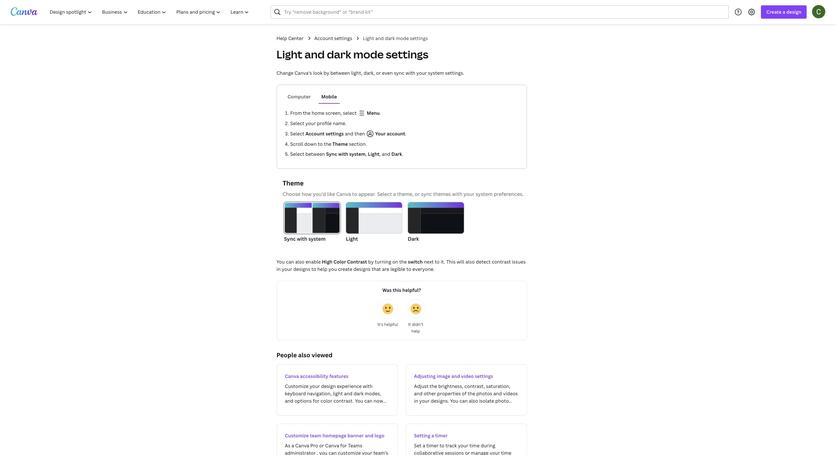Task type: describe. For each thing, give the bounding box(es) containing it.
turning
[[375, 259, 392, 265]]

canva
[[285, 374, 299, 380]]

customize team homepage banner and logo
[[285, 433, 385, 439]]

screen,
[[326, 110, 342, 116]]

select for select between sync with system , light , and dark .
[[290, 151, 305, 157]]

it
[[408, 322, 411, 328]]

select for select account settings and then
[[290, 131, 305, 137]]

dark
[[392, 151, 402, 157]]

will
[[457, 259, 465, 265]]

this
[[447, 259, 456, 265]]

to right the down
[[318, 141, 323, 147]]

people
[[277, 352, 297, 360]]

menu
[[366, 110, 380, 116]]

🙂 image
[[383, 304, 393, 315]]

section.
[[349, 141, 367, 147]]

next
[[424, 259, 434, 265]]

account settings link
[[315, 35, 353, 42]]

mobile button
[[319, 91, 340, 103]]

that
[[372, 266, 381, 273]]

create
[[767, 9, 782, 15]]

canva's
[[295, 70, 312, 76]]

and inside the "adjusting image and video settings" link
[[452, 374, 460, 380]]

create a design button
[[762, 5, 807, 19]]

create a design
[[767, 9, 802, 15]]

1 vertical spatial light
[[277, 47, 303, 61]]

1 designs from the left
[[294, 266, 311, 273]]

1 vertical spatial with
[[339, 151, 348, 157]]

look
[[313, 70, 323, 76]]

create
[[338, 266, 353, 273]]

computer button
[[285, 91, 314, 103]]

can
[[286, 259, 294, 265]]

detect
[[476, 259, 491, 265]]

features
[[330, 374, 349, 380]]

it.
[[441, 259, 446, 265]]

center
[[289, 35, 304, 41]]

contrast
[[492, 259, 511, 265]]

theme
[[333, 141, 348, 147]]

0 vertical spatial .
[[380, 110, 381, 116]]

video
[[462, 374, 474, 380]]

are
[[382, 266, 390, 273]]

canva accessibility features
[[285, 374, 349, 380]]

and inside customize team homepage banner and logo link
[[365, 433, 374, 439]]

1 vertical spatial mode
[[354, 47, 384, 61]]

also inside next to it. this will also detect contrast issues in your designs to help you create designs that are legible to everyone.
[[466, 259, 475, 265]]

adjusting image and video settings link
[[406, 365, 527, 416]]

help
[[277, 35, 287, 41]]

also right people
[[298, 352, 311, 360]]

your account
[[374, 131, 406, 137]]

your
[[376, 131, 386, 137]]

you
[[329, 266, 337, 273]]

0 horizontal spatial the
[[303, 110, 311, 116]]

helpful
[[385, 322, 398, 328]]

1 , from the left
[[366, 151, 367, 157]]

😔 image
[[411, 304, 421, 315]]

0 vertical spatial between
[[331, 70, 350, 76]]

select between sync with system , light , and dark .
[[290, 151, 404, 157]]

then
[[355, 131, 365, 137]]

setting a timer link
[[406, 424, 527, 456]]

next to it. this will also detect contrast issues in your designs to help you create designs that are legible to everyone.
[[277, 259, 526, 273]]

homepage
[[323, 433, 347, 439]]

dark,
[[364, 70, 375, 76]]

0 vertical spatial light and dark mode settings
[[363, 35, 428, 41]]

select your profile name.
[[290, 120, 347, 127]]

canva accessibility features link
[[277, 365, 398, 416]]

legible
[[391, 266, 406, 273]]

help inside next to it. this will also detect contrast issues in your designs to help you create designs that are legible to everyone.
[[318, 266, 328, 273]]

change canva's look by between light, dark, or even sync with your system settings.
[[277, 70, 465, 76]]

1 horizontal spatial .
[[402, 151, 404, 157]]

0 horizontal spatial by
[[324, 70, 330, 76]]

light inside light and dark mode settings link
[[363, 35, 374, 41]]

banner
[[348, 433, 364, 439]]

people also viewed
[[277, 352, 333, 360]]

select for select your profile name.
[[290, 120, 305, 127]]

it didn't help
[[408, 322, 424, 334]]

from the home screen, select
[[290, 110, 358, 116]]

2 horizontal spatial .
[[406, 131, 407, 137]]

team
[[310, 433, 322, 439]]

0 vertical spatial system
[[428, 70, 444, 76]]

it's helpful
[[378, 322, 398, 328]]

1 horizontal spatial your
[[306, 120, 316, 127]]

setting
[[414, 433, 431, 439]]



Task type: locate. For each thing, give the bounding box(es) containing it.
light
[[363, 35, 374, 41], [277, 47, 303, 61], [368, 151, 380, 157]]

mode inside light and dark mode settings link
[[396, 35, 409, 41]]

settings.
[[446, 70, 465, 76]]

2 vertical spatial your
[[282, 266, 292, 273]]

2 select from the top
[[290, 131, 305, 137]]

light and dark mode settings
[[363, 35, 428, 41], [277, 47, 429, 61]]

1 vertical spatial system
[[350, 151, 366, 157]]

from
[[290, 110, 302, 116]]

you
[[277, 259, 285, 265]]

was
[[383, 287, 392, 294]]

helpful?
[[403, 287, 421, 294]]

timer
[[436, 433, 448, 439]]

light and dark mode settings link
[[363, 35, 428, 42]]

design
[[787, 9, 802, 15]]

a left design
[[783, 9, 786, 15]]

1 horizontal spatial with
[[406, 70, 416, 76]]

dark
[[385, 35, 395, 41], [327, 47, 352, 61]]

with right sync
[[406, 70, 416, 76]]

a for setting
[[432, 433, 435, 439]]

1 horizontal spatial ,
[[380, 151, 381, 157]]

scroll down to the theme section.
[[290, 141, 367, 147]]

to down enable
[[312, 266, 317, 273]]

adjusting image and video settings
[[414, 374, 493, 380]]

0 horizontal spatial help
[[318, 266, 328, 273]]

help inside it didn't help
[[412, 329, 420, 334]]

issues
[[512, 259, 526, 265]]

setting a timer
[[414, 433, 448, 439]]

help down didn't
[[412, 329, 420, 334]]

light,
[[351, 70, 363, 76]]

2 , from the left
[[380, 151, 381, 157]]

. down account
[[402, 151, 404, 157]]

0 vertical spatial the
[[303, 110, 311, 116]]

it's
[[378, 322, 384, 328]]

change
[[277, 70, 294, 76]]

customize team homepage banner and logo link
[[277, 424, 398, 456]]

1 horizontal spatial dark
[[385, 35, 395, 41]]

1 vertical spatial help
[[412, 329, 420, 334]]

0 horizontal spatial with
[[339, 151, 348, 157]]

0 horizontal spatial your
[[282, 266, 292, 273]]

christina overa image
[[813, 5, 826, 18]]

1 vertical spatial light and dark mode settings
[[277, 47, 429, 61]]

to
[[318, 141, 323, 147], [435, 259, 440, 265], [312, 266, 317, 273], [407, 266, 412, 273]]

account
[[315, 35, 333, 41], [306, 131, 325, 137]]

contrast
[[347, 259, 367, 265]]

adjusting
[[414, 374, 436, 380]]

between left light,
[[331, 70, 350, 76]]

1 horizontal spatial help
[[412, 329, 420, 334]]

, left 'dark'
[[380, 151, 381, 157]]

. right your
[[406, 131, 407, 137]]

select down from
[[290, 120, 305, 127]]

image
[[437, 374, 451, 380]]

0 horizontal spatial .
[[380, 110, 381, 116]]

a
[[783, 9, 786, 15], [432, 433, 435, 439]]

1 horizontal spatial a
[[783, 9, 786, 15]]

2 vertical spatial select
[[290, 151, 305, 157]]

2 horizontal spatial the
[[400, 259, 407, 265]]

1 horizontal spatial system
[[428, 70, 444, 76]]

to down 'switch'
[[407, 266, 412, 273]]

also right will
[[466, 259, 475, 265]]

1 vertical spatial by
[[368, 259, 374, 265]]

account right center
[[315, 35, 333, 41]]

0 horizontal spatial mode
[[354, 47, 384, 61]]

system left settings.
[[428, 70, 444, 76]]

help center link
[[277, 35, 304, 42]]

0 horizontal spatial a
[[432, 433, 435, 439]]

your
[[417, 70, 427, 76], [306, 120, 316, 127], [282, 266, 292, 273]]

customize
[[285, 433, 309, 439]]

also right can
[[295, 259, 305, 265]]

between
[[331, 70, 350, 76], [306, 151, 325, 157]]

2 vertical spatial .
[[402, 151, 404, 157]]

a inside "setting a timer" link
[[432, 433, 435, 439]]

the right on
[[400, 259, 407, 265]]

switch
[[408, 259, 423, 265]]

, down 'section.'
[[366, 151, 367, 157]]

0 vertical spatial your
[[417, 70, 427, 76]]

1 vertical spatial a
[[432, 433, 435, 439]]

down
[[305, 141, 317, 147]]

on
[[393, 259, 399, 265]]

sync
[[326, 151, 337, 157]]

your right sync
[[417, 70, 427, 76]]

even
[[382, 70, 393, 76]]

your down home
[[306, 120, 316, 127]]

1 select from the top
[[290, 120, 305, 127]]

a left timer in the right bottom of the page
[[432, 433, 435, 439]]

2 horizontal spatial your
[[417, 70, 427, 76]]

a inside create a design dropdown button
[[783, 9, 786, 15]]

name.
[[333, 120, 347, 127]]

0 horizontal spatial ,
[[366, 151, 367, 157]]

top level navigation element
[[45, 5, 255, 19]]

enable
[[306, 259, 321, 265]]

logo
[[375, 433, 385, 439]]

1 vertical spatial the
[[324, 141, 332, 147]]

1 horizontal spatial designs
[[354, 266, 371, 273]]

1 horizontal spatial the
[[324, 141, 332, 147]]

2 designs from the left
[[354, 266, 371, 273]]

by up that
[[368, 259, 374, 265]]

.
[[380, 110, 381, 116], [406, 131, 407, 137], [402, 151, 404, 157]]

didn't
[[412, 322, 424, 328]]

help down high
[[318, 266, 328, 273]]

computer
[[288, 94, 311, 100]]

1 vertical spatial dark
[[327, 47, 352, 61]]

0 horizontal spatial designs
[[294, 266, 311, 273]]

system
[[428, 70, 444, 76], [350, 151, 366, 157]]

0 vertical spatial by
[[324, 70, 330, 76]]

0 vertical spatial select
[[290, 120, 305, 127]]

0 vertical spatial with
[[406, 70, 416, 76]]

0 vertical spatial account
[[315, 35, 333, 41]]

was this helpful?
[[383, 287, 421, 294]]

1 vertical spatial your
[[306, 120, 316, 127]]

0 horizontal spatial between
[[306, 151, 325, 157]]

1 horizontal spatial between
[[331, 70, 350, 76]]

0 vertical spatial dark
[[385, 35, 395, 41]]

1 vertical spatial between
[[306, 151, 325, 157]]

the down the 'select account settings and then' at left top
[[324, 141, 332, 147]]

0 horizontal spatial system
[[350, 151, 366, 157]]

sync
[[394, 70, 405, 76]]

designs
[[294, 266, 311, 273], [354, 266, 371, 273]]

your inside next to it. this will also detect contrast issues in your designs to help you create designs that are legible to everyone.
[[282, 266, 292, 273]]

1 vertical spatial .
[[406, 131, 407, 137]]

by
[[324, 70, 330, 76], [368, 259, 374, 265]]

and inside light and dark mode settings link
[[376, 35, 384, 41]]

account
[[387, 131, 406, 137]]

0 vertical spatial mode
[[396, 35, 409, 41]]

Try "remove background" or "brand kit" search field
[[284, 6, 725, 18]]

your down can
[[282, 266, 292, 273]]

3 select from the top
[[290, 151, 305, 157]]

select
[[343, 110, 357, 116]]

account settings
[[315, 35, 353, 41]]

high
[[322, 259, 333, 265]]

or
[[376, 70, 381, 76]]

a for create
[[783, 9, 786, 15]]

mobile
[[322, 94, 337, 100]]

designs down enable
[[294, 266, 311, 273]]

accessibility
[[300, 374, 329, 380]]

scroll
[[290, 141, 303, 147]]

2 vertical spatial light
[[368, 151, 380, 157]]

system down 'section.'
[[350, 151, 366, 157]]

2 vertical spatial the
[[400, 259, 407, 265]]

the right from
[[303, 110, 311, 116]]

with
[[406, 70, 416, 76], [339, 151, 348, 157]]

to left it. on the bottom right
[[435, 259, 440, 265]]

select
[[290, 120, 305, 127], [290, 131, 305, 137], [290, 151, 305, 157]]

in
[[277, 266, 281, 273]]

0 vertical spatial a
[[783, 9, 786, 15]]

home
[[312, 110, 325, 116]]

0 vertical spatial help
[[318, 266, 328, 273]]

this
[[393, 287, 402, 294]]

select account settings and then
[[290, 131, 366, 137]]

0 horizontal spatial dark
[[327, 47, 352, 61]]

by right look
[[324, 70, 330, 76]]

everyone.
[[413, 266, 435, 273]]

select down scroll
[[290, 151, 305, 157]]

color
[[334, 259, 346, 265]]

. up your
[[380, 110, 381, 116]]

designs down contrast
[[354, 266, 371, 273]]

1 vertical spatial select
[[290, 131, 305, 137]]

select up scroll
[[290, 131, 305, 137]]

1 horizontal spatial by
[[368, 259, 374, 265]]

between down the down
[[306, 151, 325, 157]]

,
[[366, 151, 367, 157], [380, 151, 381, 157]]

with down theme
[[339, 151, 348, 157]]

1 vertical spatial account
[[306, 131, 325, 137]]

0 vertical spatial light
[[363, 35, 374, 41]]

help center
[[277, 35, 304, 41]]

viewed
[[312, 352, 333, 360]]

account down select your profile name.
[[306, 131, 325, 137]]

profile
[[317, 120, 332, 127]]

settings
[[335, 35, 353, 41], [410, 35, 428, 41], [386, 47, 429, 61], [326, 131, 344, 137], [475, 374, 493, 380]]

1 horizontal spatial mode
[[396, 35, 409, 41]]

help
[[318, 266, 328, 273], [412, 329, 420, 334]]



Task type: vqa. For each thing, say whether or not it's contained in the screenshot.
the People at left bottom
yes



